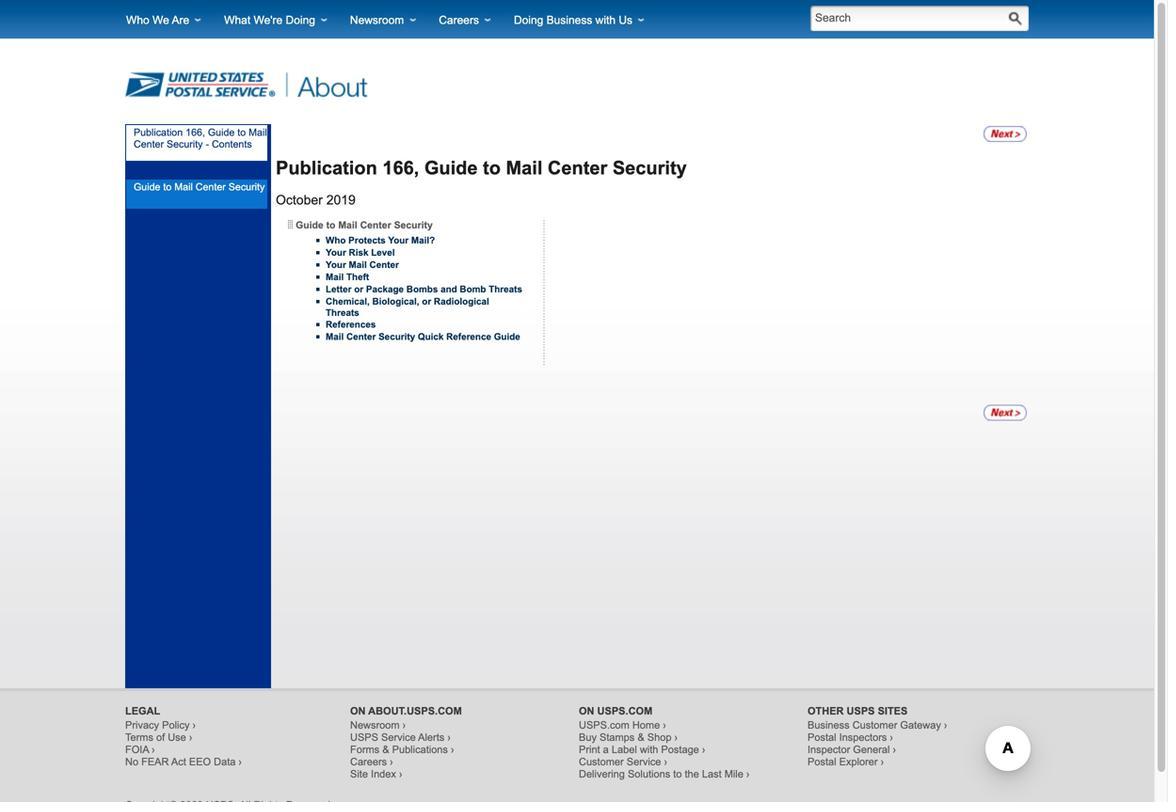 Task type: vqa. For each thing, say whether or not it's contained in the screenshot.
Who Protects Your Mail?
no



Task type: locate. For each thing, give the bounding box(es) containing it.
privacy policy › link
[[125, 720, 196, 732]]

business
[[547, 14, 592, 26], [808, 720, 850, 732]]

customer up delivering
[[579, 757, 624, 769]]

0 horizontal spatial publication
[[134, 127, 183, 138]]

what
[[224, 14, 251, 26]]

on inside on about.usps.com newsroom › usps service alerts › forms & publications › careers › site index ›
[[350, 706, 366, 718]]

0 vertical spatial 166,
[[186, 127, 205, 138]]

0 vertical spatial business
[[547, 14, 592, 26]]

1 horizontal spatial customer
[[853, 720, 897, 732]]

usps service alerts › link
[[350, 732, 451, 744]]

about.usps.com
[[368, 706, 462, 718]]

business customer gateway › link
[[808, 720, 948, 732]]

doing right careers link
[[514, 14, 543, 26]]

of
[[156, 732, 165, 744]]

0 horizontal spatial business
[[547, 14, 592, 26]]

guide up "contents"
[[208, 127, 235, 138]]

are
[[172, 14, 189, 26]]

usps up forms
[[350, 732, 378, 744]]

doing inside what we're doing link
[[286, 14, 315, 26]]

or down theft
[[354, 284, 364, 295]]

0 horizontal spatial threats
[[326, 308, 359, 318]]

publication for publication 166, guide to mail center security - contents
[[134, 127, 183, 138]]

we're
[[254, 14, 283, 26]]

0 horizontal spatial who
[[126, 14, 149, 26]]

customer
[[853, 720, 897, 732], [579, 757, 624, 769]]

postal down inspector
[[808, 757, 836, 769]]

protects
[[348, 235, 386, 246]]

who we are link
[[120, 1, 210, 40]]

with up service ›
[[640, 745, 658, 756]]

your up mail theft link
[[326, 260, 346, 270]]

publication
[[134, 127, 183, 138], [276, 158, 377, 179]]

usps
[[847, 706, 875, 718], [350, 732, 378, 744]]

package
[[366, 284, 404, 295]]

on for on about.usps.com newsroom › usps service alerts › forms & publications › careers › site index ›
[[350, 706, 366, 718]]

postal explorer › link
[[808, 757, 884, 769]]

1 vertical spatial customer
[[579, 757, 624, 769]]

or down letter or package bombs and bomb threats 'link'
[[422, 297, 431, 307]]

1 horizontal spatial doing
[[514, 14, 543, 26]]

threats down chemical, on the top left of page
[[326, 308, 359, 318]]

publication up october 2019
[[276, 158, 377, 179]]

publications ›
[[392, 745, 454, 756]]

mile ›
[[725, 769, 750, 781]]

publication up guide to mail center security
[[134, 127, 183, 138]]

and
[[441, 284, 457, 295]]

0 vertical spatial who
[[126, 14, 149, 26]]

doing right "we're"
[[286, 14, 315, 26]]

None image field
[[1001, 6, 1029, 31]]

general ›
[[853, 745, 896, 756]]

1 horizontal spatial usps
[[847, 706, 875, 718]]

guide to mail center security
[[134, 182, 265, 193]]

1 vertical spatial your
[[326, 248, 346, 258]]

letter
[[326, 284, 352, 295]]

1 horizontal spatial on
[[579, 706, 594, 718]]

0 horizontal spatial customer
[[579, 757, 624, 769]]

-
[[206, 139, 209, 150]]

0 horizontal spatial with
[[596, 14, 616, 26]]

1 horizontal spatial publication
[[276, 158, 377, 179]]

publication 166, guide to mail center security - contents
[[134, 127, 267, 150]]

1 on from the left
[[350, 706, 366, 718]]

business left "us"
[[547, 14, 592, 26]]

who up your risk level "link" in the left top of the page
[[326, 235, 346, 246]]

on up usps.com
[[579, 706, 594, 718]]

mail
[[249, 127, 267, 138], [506, 158, 543, 179], [174, 182, 193, 193], [338, 220, 357, 231], [349, 260, 367, 270], [326, 272, 344, 282], [326, 332, 344, 342]]

stamps
[[600, 732, 635, 744]]

& up print a label with postage › link
[[638, 732, 645, 744]]

security
[[167, 139, 203, 150], [613, 158, 687, 179], [229, 182, 265, 193], [394, 220, 433, 231], [379, 332, 415, 342]]

doing
[[286, 14, 315, 26], [514, 14, 543, 26]]

october
[[276, 193, 323, 208]]

to inside guide to mail center security who protects your mail? your risk level your mail center mail theft letter or package bombs and bomb threats chemical, biological, or radiological threats references mail center security quick reference guide
[[326, 220, 336, 231]]

privacy
[[125, 720, 159, 732]]

0 horizontal spatial &
[[382, 745, 389, 756]]

1 postal from the top
[[808, 732, 836, 744]]

1 vertical spatial threats
[[326, 308, 359, 318]]

1 horizontal spatial with
[[640, 745, 658, 756]]

166, up guide to mail center security link at the top of the page
[[383, 158, 419, 179]]

or
[[354, 284, 364, 295], [422, 297, 431, 307]]

& inside on usps.com usps.com home › buy stamps & shop › print a label with postage › customer service › delivering solutions to the last mile ›
[[638, 732, 645, 744]]

foia › link
[[125, 745, 155, 756]]

1 vertical spatial business
[[808, 720, 850, 732]]

1 vertical spatial &
[[382, 745, 389, 756]]

0 horizontal spatial doing
[[286, 14, 315, 26]]

1 horizontal spatial business
[[808, 720, 850, 732]]

2 on from the left
[[579, 706, 594, 718]]

label
[[612, 745, 637, 756]]

1 vertical spatial publication
[[276, 158, 377, 179]]

inspectors ›
[[839, 732, 893, 744]]

bombs
[[406, 284, 438, 295]]

1 vertical spatial usps
[[350, 732, 378, 744]]

1 horizontal spatial who
[[326, 235, 346, 246]]

166, for publication 166, guide to mail center security
[[383, 158, 419, 179]]

no fear act eeo data › link
[[125, 757, 242, 769]]

166, inside publication 166, guide to mail center security - contents
[[186, 127, 205, 138]]

foia ›
[[125, 745, 155, 756]]

postal up inspector
[[808, 732, 836, 744]]

1 vertical spatial postal
[[808, 757, 836, 769]]

0 horizontal spatial on
[[350, 706, 366, 718]]

166,
[[186, 127, 205, 138], [383, 158, 419, 179]]

forms & publications › link
[[350, 745, 454, 756]]

explorer ›
[[839, 757, 884, 769]]

0 horizontal spatial usps
[[350, 732, 378, 744]]

on up newsroom › link
[[350, 706, 366, 718]]

postal inspectors › link
[[808, 732, 893, 744]]

security inside publication 166, guide to mail center security - contents
[[167, 139, 203, 150]]

1 vertical spatial or
[[422, 297, 431, 307]]

0 vertical spatial or
[[354, 284, 364, 295]]

1 horizontal spatial 166,
[[383, 158, 419, 179]]

your up the level
[[388, 235, 409, 246]]

0 horizontal spatial 166,
[[186, 127, 205, 138]]

1 doing from the left
[[286, 14, 315, 26]]

bomb
[[460, 284, 486, 295]]

legal
[[125, 706, 160, 718]]

customer up inspectors ›
[[853, 720, 897, 732]]

careers link
[[432, 1, 500, 40]]

publication inside publication 166, guide to mail center security - contents
[[134, 127, 183, 138]]

site index › link
[[350, 769, 403, 781]]

who left we
[[126, 14, 149, 26]]

0 vertical spatial postal
[[808, 732, 836, 744]]

None text field
[[815, 10, 994, 25]]

1 horizontal spatial &
[[638, 732, 645, 744]]

1 vertical spatial who
[[326, 235, 346, 246]]

center
[[134, 139, 164, 150], [548, 158, 607, 179], [196, 182, 226, 193], [360, 220, 391, 231], [370, 260, 399, 270], [346, 332, 376, 342]]

on
[[350, 706, 366, 718], [579, 706, 594, 718]]

to inside publication 166, guide to mail center security - contents
[[237, 127, 246, 138]]

usps up "business customer gateway ›" link
[[847, 706, 875, 718]]

publication 166, guide to mail center security
[[276, 158, 687, 179]]

0 vertical spatial publication
[[134, 127, 183, 138]]

who
[[126, 14, 149, 26], [326, 235, 346, 246]]

to inside on usps.com usps.com home › buy stamps & shop › print a label with postage › customer service › delivering solutions to the last mile ›
[[673, 769, 682, 781]]

threats
[[489, 284, 522, 295], [326, 308, 359, 318]]

with left "us"
[[596, 14, 616, 26]]

2 postal from the top
[[808, 757, 836, 769]]

2 doing from the left
[[514, 14, 543, 26]]

biological,
[[372, 297, 419, 307]]

on inside on usps.com usps.com home › buy stamps & shop › print a label with postage › customer service › delivering solutions to the last mile ›
[[579, 706, 594, 718]]

link to "guide to mail center security" image
[[984, 405, 1027, 421]]

& down service
[[382, 745, 389, 756]]

your left risk
[[326, 248, 346, 258]]

guide right reference
[[494, 332, 520, 342]]

guide inside publication 166, guide to mail center security - contents
[[208, 127, 235, 138]]

1 horizontal spatial threats
[[489, 284, 522, 295]]

business down other
[[808, 720, 850, 732]]

publication for publication 166, guide to mail center security
[[276, 158, 377, 179]]

newsroom
[[350, 14, 404, 26]]

terms
[[125, 732, 153, 744]]

mail inside publication 166, guide to mail center security - contents
[[249, 127, 267, 138]]

166, up guide to mail center security
[[186, 127, 205, 138]]

newsroom ›
[[350, 720, 406, 732]]

threats right bomb
[[489, 284, 522, 295]]

references
[[326, 320, 376, 330]]

postage ›
[[661, 745, 706, 756]]

1 vertical spatial 166,
[[383, 158, 419, 179]]

who we are
[[126, 14, 189, 26]]

newsroom link
[[344, 1, 425, 40]]

with
[[596, 14, 616, 26], [640, 745, 658, 756]]

your
[[388, 235, 409, 246], [326, 248, 346, 258], [326, 260, 346, 270]]

1 vertical spatial with
[[640, 745, 658, 756]]

0 vertical spatial &
[[638, 732, 645, 744]]

0 vertical spatial customer
[[853, 720, 897, 732]]

doing business with us link
[[507, 1, 653, 40]]

no
[[125, 757, 138, 769]]

delivering
[[579, 769, 625, 781]]

fear
[[141, 757, 169, 769]]

last
[[702, 769, 722, 781]]

guide down publication 166, guide to mail center security - contents
[[134, 182, 160, 193]]

0 vertical spatial usps
[[847, 706, 875, 718]]

guide up mail?
[[424, 158, 478, 179]]

mail center security quick reference guide link
[[326, 332, 520, 342]]

level
[[371, 248, 395, 258]]



Task type: describe. For each thing, give the bounding box(es) containing it.
delivering solutions to the last mile › link
[[579, 769, 750, 781]]

careers › link
[[350, 757, 393, 769]]

usps inside on about.usps.com newsroom › usps service alerts › forms & publications › careers › site index ›
[[350, 732, 378, 744]]

policy ›
[[162, 720, 196, 732]]

0 vertical spatial your
[[388, 235, 409, 246]]

we
[[153, 14, 169, 26]]

your mail center link
[[326, 260, 399, 270]]

service
[[381, 732, 416, 744]]

mail?
[[411, 235, 435, 246]]

with inside on usps.com usps.com home › buy stamps & shop › print a label with postage › customer service › delivering solutions to the last mile ›
[[640, 745, 658, 756]]

guide down october 2019
[[296, 220, 324, 231]]

customer service › link
[[579, 757, 668, 769]]

the
[[685, 769, 699, 781]]

guide to mail center security who protects your mail? your risk level your mail center mail theft letter or package bombs and bomb threats chemical, biological, or radiological threats references mail center security quick reference guide
[[296, 220, 522, 342]]

reference
[[446, 332, 491, 342]]

careers ›
[[350, 757, 393, 769]]

166, for publication 166, guide to mail center security - contents
[[186, 127, 205, 138]]

chemical, biological, or radiological threats link
[[326, 297, 489, 318]]

what we're doing
[[224, 14, 315, 26]]

references link
[[326, 320, 376, 330]]

doing inside the doing business with us link
[[514, 14, 543, 26]]

solutions
[[628, 769, 670, 781]]

doing business with us
[[514, 14, 633, 26]]

shop ›
[[647, 732, 678, 744]]

october 2019
[[276, 193, 356, 208]]

contents
[[212, 139, 252, 150]]

usps.com
[[579, 720, 630, 732]]

the image is the profile of an eagle's head adjoining the words united states postal service to form the corporate signature, along with the text about image
[[124, 72, 369, 103]]

& inside on about.usps.com newsroom › usps service alerts › forms & publications › careers › site index ›
[[382, 745, 389, 756]]

0 vertical spatial threats
[[489, 284, 522, 295]]

terms of use › link
[[125, 732, 193, 744]]

quick
[[418, 332, 444, 342]]

alerts ›
[[418, 732, 451, 744]]

gateway ›
[[900, 720, 948, 732]]

guide to mail center security link
[[296, 220, 433, 231]]

customer inside on usps.com usps.com home › buy stamps & shop › print a label with postage › customer service › delivering solutions to the last mile ›
[[579, 757, 624, 769]]

on usps.com usps.com home › buy stamps & shop › print a label with postage › customer service › delivering solutions to the last mile ›
[[579, 706, 750, 781]]

on about.usps.com newsroom › usps service alerts › forms & publications › careers › site index ›
[[350, 706, 462, 781]]

radiological
[[434, 297, 489, 307]]

business inside the doing business with us link
[[547, 14, 592, 26]]

print
[[579, 745, 600, 756]]

usps.com home › link
[[579, 720, 666, 732]]

service ›
[[627, 757, 668, 769]]

chemical,
[[326, 297, 370, 307]]

center inside publication 166, guide to mail center security - contents
[[134, 139, 164, 150]]

theft
[[346, 272, 369, 282]]

inspector general › link
[[808, 745, 896, 756]]

link to "guide to mail center security" image
[[984, 126, 1027, 142]]

data ›
[[214, 757, 242, 769]]

usps inside the other usps sites business customer gateway › postal inspectors › inspector general › postal explorer ›
[[847, 706, 875, 718]]

index ›
[[371, 769, 403, 781]]

legal privacy policy › terms of use › foia › no fear act eeo data ›
[[125, 706, 242, 769]]

who inside guide to mail center security who protects your mail? your risk level your mail center mail theft letter or package bombs and bomb threats chemical, biological, or radiological threats references mail center security quick reference guide
[[326, 235, 346, 246]]

business inside the other usps sites business customer gateway › postal inspectors › inspector general › postal explorer ›
[[808, 720, 850, 732]]

what we're doing link
[[218, 1, 336, 40]]

use ›
[[168, 732, 193, 744]]

print a label with postage › link
[[579, 745, 706, 756]]

customer inside the other usps sites business customer gateway › postal inspectors › inspector general › postal explorer ›
[[853, 720, 897, 732]]

inspector
[[808, 745, 850, 756]]

careers
[[439, 14, 479, 26]]

buy
[[579, 732, 597, 744]]

act
[[171, 757, 186, 769]]

2019
[[326, 193, 356, 208]]

eeo
[[189, 757, 211, 769]]

usps.com
[[597, 706, 653, 718]]

newsroom › link
[[350, 720, 406, 732]]

site
[[350, 769, 368, 781]]

buy stamps & shop › link
[[579, 732, 678, 744]]

other
[[808, 706, 844, 718]]

risk
[[349, 248, 369, 258]]

a
[[603, 745, 609, 756]]

0 vertical spatial with
[[596, 14, 616, 26]]

0 horizontal spatial or
[[354, 284, 364, 295]]

1 horizontal spatial or
[[422, 297, 431, 307]]

who protects your mail? link
[[326, 235, 435, 246]]

us
[[619, 14, 633, 26]]

your risk level link
[[326, 248, 395, 258]]

other usps sites business customer gateway › postal inspectors › inspector general › postal explorer ›
[[808, 706, 948, 769]]

2 vertical spatial your
[[326, 260, 346, 270]]

on for on usps.com usps.com home › buy stamps & shop › print a label with postage › customer service › delivering solutions to the last mile ›
[[579, 706, 594, 718]]



